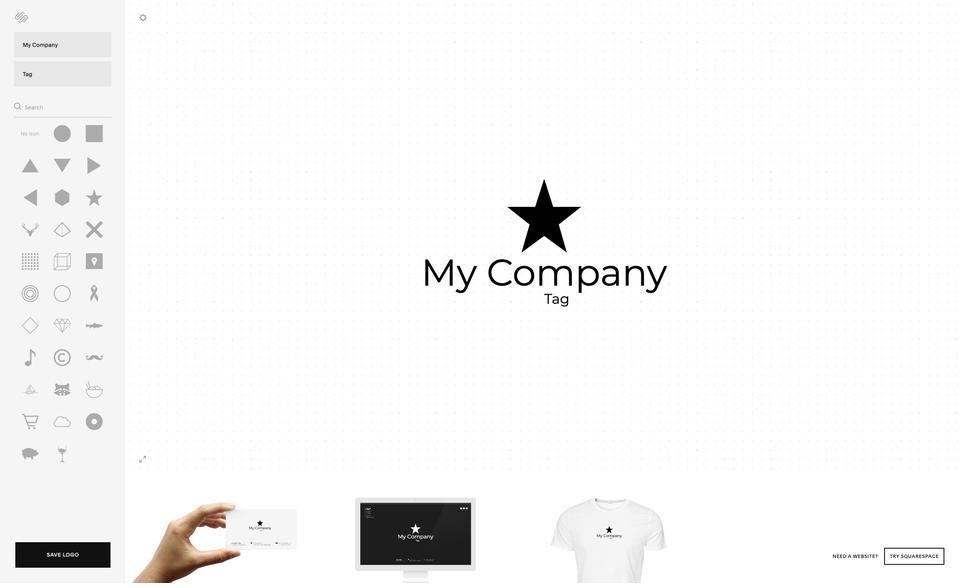 Task type: vqa. For each thing, say whether or not it's contained in the screenshot.
ONE
no



Task type: describe. For each thing, give the bounding box(es) containing it.
need
[[833, 554, 847, 560]]

try squarespace link
[[884, 548, 945, 566]]

website?
[[853, 554, 878, 560]]

icon
[[29, 130, 39, 137]]

save
[[47, 552, 61, 559]]

no
[[21, 130, 28, 137]]

logo
[[63, 552, 79, 559]]

Name text field
[[14, 32, 111, 58]]

save logo button
[[15, 543, 111, 571]]

a
[[848, 554, 852, 560]]



Task type: locate. For each thing, give the bounding box(es) containing it.
try
[[890, 554, 900, 560]]

search link
[[14, 100, 43, 112]]

start over image
[[12, 9, 31, 26]]

save logo
[[47, 552, 79, 559]]

squarespace
[[901, 554, 939, 560]]

Tagline text field
[[14, 61, 111, 87]]

need a website?
[[833, 554, 880, 560]]

search
[[25, 104, 43, 111]]

try squarespace
[[890, 554, 939, 560]]

no icon
[[21, 130, 39, 137]]



